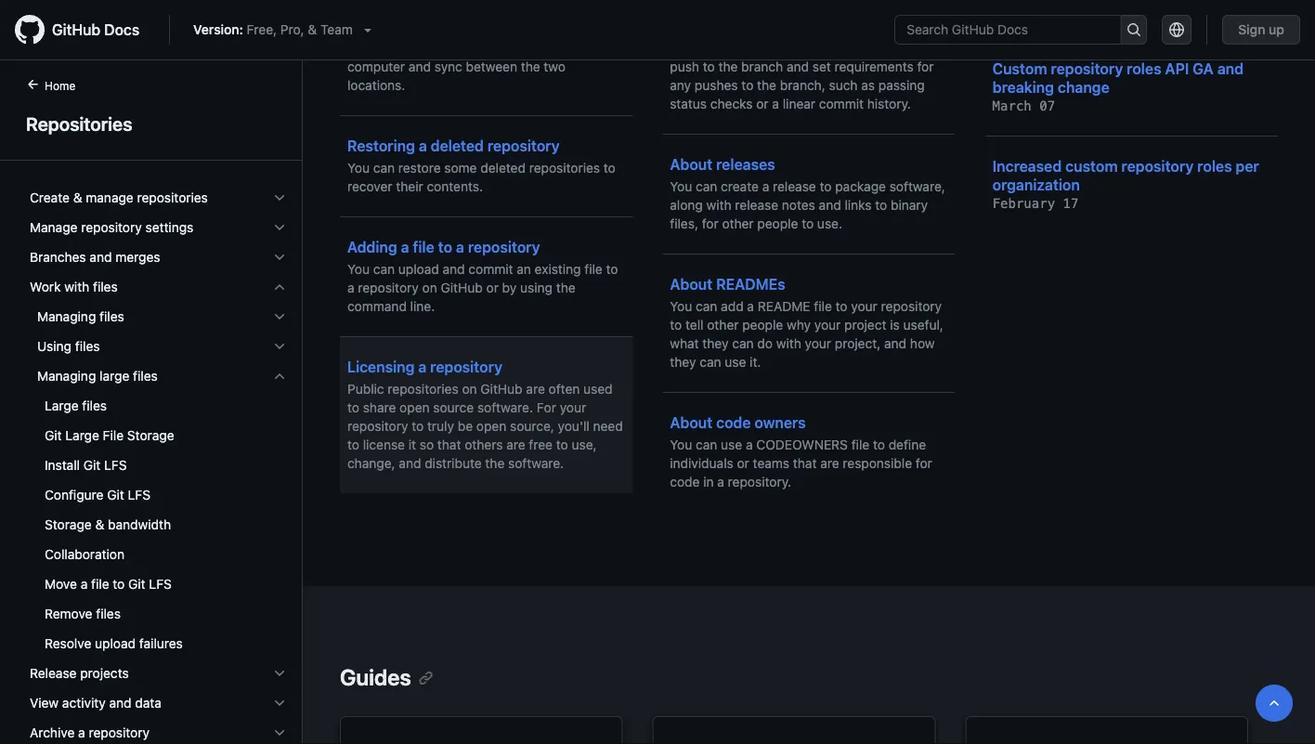 Task type: vqa. For each thing, say whether or not it's contained in the screenshot.
the rightmost Approved
no



Task type: locate. For each thing, give the bounding box(es) containing it.
linear
[[783, 96, 816, 111]]

repository inside the about readmes you can add a readme file to your repository to tell other people why your project is useful, what they can do with your project, and how they can use it.
[[881, 299, 942, 314]]

that
[[438, 437, 461, 452], [793, 456, 817, 471]]

about readmes you can add a readme file to your repository to tell other people why your project is useful, what they can do with your project, and how they can use it.
[[670, 275, 944, 370]]

storage down configure
[[45, 517, 92, 532]]

1 horizontal spatial repositories
[[388, 381, 459, 397]]

readmes
[[716, 275, 786, 293]]

repository up command
[[358, 280, 419, 295]]

free,
[[247, 22, 277, 37]]

managing files button
[[22, 302, 295, 332]]

can left do
[[732, 336, 754, 351]]

git up the storage & bandwidth on the left bottom of the page
[[107, 487, 124, 503]]

other inside the about readmes you can add a readme file to your repository to tell other people why your project is useful, what they can do with your project, and how they can use it.
[[707, 317, 739, 333]]

lfs up bandwidth
[[128, 487, 151, 503]]

exists
[[359, 22, 393, 37]]

data
[[135, 695, 162, 711]]

1 vertical spatial managing
[[37, 368, 96, 384]]

and down manage repository settings
[[90, 249, 112, 265]]

sc 9kayk9 0 image
[[272, 220, 287, 235], [272, 250, 287, 265], [272, 309, 287, 324], [272, 339, 287, 354], [272, 696, 287, 711]]

1 vertical spatial as
[[862, 78, 875, 93]]

1 horizontal spatial storage
[[127, 428, 174, 443]]

files for remove files
[[96, 606, 121, 622]]

repository up useful,
[[881, 299, 942, 314]]

& down configure git lfs
[[95, 517, 104, 532]]

1 vertical spatial upload
[[95, 636, 136, 651]]

2 sc 9kayk9 0 image from the top
[[272, 280, 287, 295]]

force
[[887, 40, 918, 56]]

sc 9kayk9 0 image inside the create & manage repositories dropdown button
[[272, 190, 287, 205]]

roles
[[1127, 59, 1162, 77], [1198, 157, 1232, 175]]

0 horizontal spatial repository.
[[470, 22, 534, 37]]

4 sc 9kayk9 0 image from the top
[[272, 339, 287, 354]]

you down adding
[[347, 262, 370, 277]]

1 horizontal spatial with
[[707, 197, 732, 213]]

0 vertical spatial upload
[[398, 262, 439, 277]]

your down clone
[[592, 40, 619, 56]]

0 vertical spatial as
[[397, 22, 410, 37]]

change
[[1058, 78, 1110, 96]]

and up the branch,
[[787, 59, 809, 74]]

files down the work with files
[[100, 309, 124, 324]]

with inside the about readmes you can add a readme file to your repository to tell other people why your project is useful, what they can do with your project, and how they can use it.
[[777, 336, 802, 351]]

1 horizontal spatial are
[[526, 381, 545, 397]]

1 vertical spatial code
[[670, 474, 700, 490]]

by inside adding a file to a repository you can upload and commit an existing file to a repository on github or by using the command line.
[[502, 280, 517, 295]]

file inside about code owners you can use a codeowners file to define individuals or teams that are responsible for code in a repository.
[[852, 437, 870, 452]]

storage & bandwidth
[[45, 517, 171, 532]]

releases
[[716, 156, 775, 173]]

your inside licensing a repository public repositories on github are often used to share open source software. for your repository to truly be open source, you'll need to license it so that others are free to use, change, and distribute the software.
[[560, 400, 586, 415]]

storage
[[127, 428, 174, 443], [45, 517, 92, 532]]

2 vertical spatial for
[[916, 456, 933, 471]]

2 work with files element from the top
[[15, 302, 302, 659]]

manage repository settings button
[[22, 213, 295, 242]]

2 horizontal spatial &
[[308, 22, 317, 37]]

you up setting
[[670, 3, 692, 19]]

0 vertical spatial for
[[918, 59, 934, 74]]

roles inside increased custom repository roles per organization february 17
[[1198, 157, 1232, 175]]

managing files
[[37, 309, 124, 324]]

0 vertical spatial it
[[347, 22, 355, 37]]

1 work with files element from the top
[[15, 272, 302, 659]]

custom
[[993, 59, 1048, 77]]

sc 9kayk9 0 image inside release projects dropdown button
[[272, 666, 287, 681]]

commit down such
[[819, 96, 864, 111]]

0 horizontal spatial it
[[347, 22, 355, 37]]

collaborators
[[723, 40, 801, 56]]

0 horizontal spatial with
[[64, 279, 89, 295]]

files down move a file to git lfs
[[96, 606, 121, 622]]

files down branches and merges
[[93, 279, 118, 295]]

1 vertical spatial commit
[[469, 262, 513, 277]]

you can protect important branches by setting branch protection rules, which define whether collaborators can delete or force push to the branch and set requirements for any pushes to the branch, such as passing status checks or a linear commit history. link
[[670, 0, 948, 128]]

1 vertical spatial repository.
[[728, 474, 792, 490]]

repository. inside about code owners you can use a codeowners file to define individuals or teams that are responsible for code in a repository.
[[728, 474, 792, 490]]

create down releases
[[721, 179, 759, 194]]

define inside you can protect important branches by setting branch protection rules, which define whether collaborators can delete or force push to the branch and set requirements for any pushes to the branch, such as passing status checks or a linear commit history.
[[901, 22, 938, 37]]

repository right custom
[[1122, 157, 1194, 175]]

2 horizontal spatial are
[[821, 456, 840, 471]]

push
[[670, 59, 700, 74]]

project
[[845, 317, 887, 333]]

remove
[[45, 606, 92, 622]]

1 horizontal spatial by
[[889, 3, 904, 19]]

and down so
[[399, 456, 421, 471]]

2 managing from the top
[[37, 368, 96, 384]]

work with files element
[[15, 272, 302, 659], [15, 302, 302, 659]]

checks
[[711, 96, 753, 111]]

0 vertical spatial &
[[308, 22, 317, 37]]

0 vertical spatial use
[[725, 354, 746, 370]]

deleted up some
[[431, 137, 484, 155]]

you can protect important branches by setting branch protection rules, which define whether collaborators can delete or force push to the branch and set requirements for any pushes to the branch, such as passing status checks or a linear commit history.
[[670, 3, 938, 111]]

create
[[411, 3, 449, 19], [457, 40, 495, 56], [721, 179, 759, 194]]

commit
[[819, 96, 864, 111], [469, 262, 513, 277]]

github inside adding a file to a repository you can upload and commit an existing file to a repository on github or by using the command line.
[[441, 280, 483, 295]]

& for storage & bandwidth
[[95, 517, 104, 532]]

github.com,
[[546, 3, 621, 19]]

0 vertical spatial other
[[722, 216, 754, 231]]

define up responsible
[[889, 437, 926, 452]]

files for large files
[[82, 398, 107, 413]]

1 vertical spatial github
[[441, 280, 483, 295]]

1 vertical spatial other
[[707, 317, 739, 333]]

binary
[[891, 197, 928, 213]]

a down releases
[[763, 179, 770, 194]]

sc 9kayk9 0 image inside 'using files' dropdown button
[[272, 339, 287, 354]]

0 vertical spatial open
[[400, 400, 430, 415]]

and
[[409, 59, 431, 74], [787, 59, 809, 74], [1218, 59, 1244, 77], [819, 197, 841, 213], [90, 249, 112, 265], [443, 262, 465, 277], [885, 336, 907, 351], [399, 456, 421, 471], [109, 695, 131, 711]]

a inside licensing a repository public repositories on github are often used to share open source software. for your repository to truly be open source, you'll need to license it so that others are free to use, change, and distribute the software.
[[418, 358, 427, 376]]

search image
[[1127, 22, 1142, 37]]

0 horizontal spatial code
[[670, 474, 700, 490]]

deleted right some
[[481, 160, 526, 176]]

and inside you can protect important branches by setting branch protection rules, which define whether collaborators can delete or force push to the branch and set requirements for any pushes to the branch, such as passing status checks or a linear commit history.
[[787, 59, 809, 74]]

0 vertical spatial define
[[901, 22, 938, 37]]

that inside licensing a repository public repositories on github are often used to share open source software. for your repository to truly be open source, you'll need to license it so that others are free to use, change, and distribute the software.
[[438, 437, 461, 452]]

repository inside restoring a deleted repository you can restore some deleted repositories to recover their contents.
[[488, 137, 560, 155]]

about inside the about readmes you can add a readme file to your repository to tell other people why your project is useful, what they can do with your project, and how they can use it.
[[670, 275, 713, 293]]

remove files link
[[22, 599, 295, 629]]

0 vertical spatial branch
[[715, 22, 757, 37]]

release
[[30, 666, 77, 681]]

create inside about releases you can create a release to package software, along with release notes and links to binary files, for other people to use.
[[721, 179, 759, 194]]

software. up source,
[[478, 400, 533, 415]]

can down restoring
[[373, 160, 395, 176]]

2 horizontal spatial repositories
[[529, 160, 600, 176]]

sc 9kayk9 0 image inside manage repository settings dropdown button
[[272, 220, 287, 235]]

github docs link
[[15, 15, 154, 45]]

it left so
[[409, 437, 416, 452]]

repository down view activity and data
[[89, 725, 150, 740]]

that up distribute
[[438, 437, 461, 452]]

sc 9kayk9 0 image inside managing files dropdown button
[[272, 309, 287, 324]]

0 vertical spatial large
[[45, 398, 79, 413]]

or left using
[[486, 280, 499, 295]]

is
[[890, 317, 900, 333]]

2 managing large files element from the top
[[15, 391, 302, 659]]

branch,
[[780, 78, 826, 93]]

and right ga
[[1218, 59, 1244, 77]]

you inside when you create a repository on github.com, it exists as a remote repository. you can clone your repository to create a local copy on your computer and sync between the two locations.
[[538, 22, 560, 37]]

by up which
[[889, 3, 904, 19]]

1 vertical spatial with
[[64, 279, 89, 295]]

1 horizontal spatial commit
[[819, 96, 864, 111]]

0 vertical spatial that
[[438, 437, 461, 452]]

sc 9kayk9 0 image for using files
[[272, 339, 287, 354]]

repository inside increased custom repository roles per organization february 17
[[1122, 157, 1194, 175]]

are up for
[[526, 381, 545, 397]]

& right the pro,
[[308, 22, 317, 37]]

1 horizontal spatial it
[[409, 437, 416, 452]]

roles left "per"
[[1198, 157, 1232, 175]]

4 sc 9kayk9 0 image from the top
[[272, 666, 287, 681]]

code left owners
[[716, 414, 751, 432]]

2 about from the top
[[670, 275, 713, 293]]

upload up projects
[[95, 636, 136, 651]]

0 vertical spatial create
[[411, 3, 449, 19]]

other down add
[[707, 317, 739, 333]]

their
[[396, 179, 423, 194]]

sc 9kayk9 0 image for archive a repository
[[272, 726, 287, 740]]

can up individuals at the right
[[696, 437, 718, 452]]

merges
[[115, 249, 160, 265]]

github
[[52, 21, 101, 39], [441, 280, 483, 295], [481, 381, 523, 397]]

sc 9kayk9 0 image for managing large files
[[272, 369, 287, 384]]

2 vertical spatial are
[[821, 456, 840, 471]]

0 horizontal spatial storage
[[45, 517, 92, 532]]

version:
[[193, 22, 243, 37]]

sc 9kayk9 0 image for branches and merges
[[272, 250, 287, 265]]

branch down the collaborators
[[742, 59, 783, 74]]

increased custom repository roles per organization february 17
[[993, 157, 1260, 211]]

on right copy
[[574, 40, 589, 56]]

lfs for configure git lfs
[[128, 487, 151, 503]]

can inside adding a file to a repository you can upload and commit an existing file to a repository on github or by using the command line.
[[373, 262, 395, 277]]

2 vertical spatial repositories
[[388, 381, 459, 397]]

1 horizontal spatial repository.
[[728, 474, 792, 490]]

select language: current language is english image
[[1170, 22, 1185, 37]]

0 vertical spatial code
[[716, 414, 751, 432]]

pro,
[[280, 22, 304, 37]]

1 horizontal spatial that
[[793, 456, 817, 471]]

you up recover at top
[[347, 160, 370, 176]]

can inside about code owners you can use a codeowners file to define individuals or teams that are responsible for code in a repository.
[[696, 437, 718, 452]]

sc 9kayk9 0 image inside archive a repository dropdown button
[[272, 726, 287, 740]]

june
[[993, 0, 1024, 15]]

0 vertical spatial roles
[[1127, 59, 1162, 77]]

repository up local
[[463, 3, 524, 19]]

1 vertical spatial deleted
[[481, 160, 526, 176]]

file inside the about readmes you can add a readme file to your repository to tell other people why your project is useful, what they can do with your project, and how they can use it.
[[814, 299, 832, 314]]

for
[[918, 59, 934, 74], [702, 216, 719, 231], [916, 456, 933, 471]]

a inside about releases you can create a release to package software, along with release notes and links to binary files, for other people to use.
[[763, 179, 770, 194]]

view activity and data
[[30, 695, 162, 711]]

sc 9kayk9 0 image inside branches and merges 'dropdown button'
[[272, 250, 287, 265]]

3 sc 9kayk9 0 image from the top
[[272, 309, 287, 324]]

and inside about releases you can create a release to package software, along with release notes and links to binary files, for other people to use.
[[819, 197, 841, 213]]

0 vertical spatial managing
[[37, 309, 96, 324]]

about up along
[[670, 156, 713, 173]]

people inside about releases you can create a release to package software, along with release notes and links to binary files, for other people to use.
[[758, 216, 798, 231]]

0 vertical spatial repository.
[[470, 22, 534, 37]]

lfs down 'collaboration' link
[[149, 576, 172, 592]]

about up individuals at the right
[[670, 414, 713, 432]]

teams
[[753, 456, 790, 471]]

for right files,
[[702, 216, 719, 231]]

can inside about releases you can create a release to package software, along with release notes and links to binary files, for other people to use.
[[696, 179, 718, 194]]

1 vertical spatial people
[[743, 317, 783, 333]]

2 sc 9kayk9 0 image from the top
[[272, 250, 287, 265]]

07
[[1040, 98, 1056, 113]]

define up force
[[901, 22, 938, 37]]

for
[[537, 400, 556, 415]]

1 vertical spatial lfs
[[128, 487, 151, 503]]

branch down protect
[[715, 22, 757, 37]]

release up notes
[[773, 179, 816, 194]]

1 vertical spatial storage
[[45, 517, 92, 532]]

2 vertical spatial with
[[777, 336, 802, 351]]

&
[[308, 22, 317, 37], [73, 190, 82, 205], [95, 517, 104, 532]]

how
[[910, 336, 935, 351]]

0 vertical spatial lfs
[[104, 458, 127, 473]]

the down the existing
[[556, 280, 576, 295]]

1 vertical spatial open
[[476, 419, 507, 434]]

0 vertical spatial about
[[670, 156, 713, 173]]

when you create a repository on github.com, it exists as a remote repository. you can clone your repository to create a local copy on your computer and sync between the two locations.
[[347, 3, 621, 93]]

0 horizontal spatial upload
[[95, 636, 136, 651]]

0 vertical spatial they
[[703, 336, 729, 351]]

are down source,
[[507, 437, 526, 452]]

1 vertical spatial define
[[889, 437, 926, 452]]

1 about from the top
[[670, 156, 713, 173]]

with inside dropdown button
[[64, 279, 89, 295]]

or
[[871, 40, 883, 56], [757, 96, 769, 111], [486, 280, 499, 295], [737, 456, 750, 471]]

2 vertical spatial &
[[95, 517, 104, 532]]

a up remote
[[452, 3, 459, 19]]

1 sc 9kayk9 0 image from the top
[[272, 190, 287, 205]]

2 vertical spatial create
[[721, 179, 759, 194]]

a
[[452, 3, 459, 19], [414, 22, 421, 37], [499, 40, 506, 56], [772, 96, 779, 111], [419, 137, 427, 155], [763, 179, 770, 194], [401, 238, 409, 256], [456, 238, 464, 256], [347, 280, 355, 295], [747, 299, 754, 314], [418, 358, 427, 376], [746, 437, 753, 452], [718, 474, 725, 490], [81, 576, 88, 592], [78, 725, 85, 740]]

work with files element containing work with files
[[15, 272, 302, 659]]

and inside licensing a repository public repositories on github are often used to share open source software. for your repository to truly be open source, you'll need to license it so that others are free to use, change, and distribute the software.
[[399, 456, 421, 471]]

with right along
[[707, 197, 732, 213]]

0 horizontal spatial repositories
[[137, 190, 208, 205]]

repositories inside licensing a repository public repositories on github are often used to share open source software. for your repository to truly be open source, you'll need to license it so that others are free to use, change, and distribute the software.
[[388, 381, 459, 397]]

it left triangle down icon
[[347, 22, 355, 37]]

or inside adding a file to a repository you can upload and commit an existing file to a repository on github or by using the command line.
[[486, 280, 499, 295]]

team
[[321, 22, 353, 37]]

code left in
[[670, 474, 700, 490]]

use left it. at the right top of page
[[725, 354, 746, 370]]

a up "restore" in the left of the page
[[419, 137, 427, 155]]

1 sc 9kayk9 0 image from the top
[[272, 220, 287, 235]]

3 about from the top
[[670, 414, 713, 432]]

use
[[725, 354, 746, 370], [721, 437, 743, 452]]

create up remote
[[411, 3, 449, 19]]

sc 9kayk9 0 image
[[272, 190, 287, 205], [272, 280, 287, 295], [272, 369, 287, 384], [272, 666, 287, 681], [272, 726, 287, 740]]

1 managing large files element from the top
[[15, 361, 302, 659]]

what
[[670, 336, 699, 351]]

15
[[1032, 0, 1048, 15]]

people inside the about readmes you can add a readme file to your repository to tell other people why your project is useful, what they can do with your project, and how they can use it.
[[743, 317, 783, 333]]

the down others
[[485, 456, 505, 471]]

to inside when you create a repository on github.com, it exists as a remote repository. you can clone your repository to create a local copy on your computer and sync between the two locations.
[[442, 40, 454, 56]]

sc 9kayk9 0 image for manage repository settings
[[272, 220, 287, 235]]

projects
[[80, 666, 129, 681]]

repositories inside dropdown button
[[137, 190, 208, 205]]

march 07 element
[[993, 98, 1056, 113]]

and up the use.
[[819, 197, 841, 213]]

None search field
[[895, 15, 1148, 45]]

so
[[420, 437, 434, 452]]

1 vertical spatial roles
[[1198, 157, 1232, 175]]

3 sc 9kayk9 0 image from the top
[[272, 369, 287, 384]]

can up along
[[696, 179, 718, 194]]

1 vertical spatial large
[[65, 428, 99, 443]]

readme
[[758, 299, 811, 314]]

other inside about releases you can create a release to package software, along with release notes and links to binary files, for other people to use.
[[722, 216, 754, 231]]

as down you
[[397, 22, 410, 37]]

they down tell
[[703, 336, 729, 351]]

0 vertical spatial commit
[[819, 96, 864, 111]]

files,
[[670, 216, 699, 231]]

& inside storage & bandwidth link
[[95, 517, 104, 532]]

5 sc 9kayk9 0 image from the top
[[272, 726, 287, 740]]

1 vertical spatial that
[[793, 456, 817, 471]]

5 sc 9kayk9 0 image from the top
[[272, 696, 287, 711]]

about inside about releases you can create a release to package software, along with release notes and links to binary files, for other people to use.
[[670, 156, 713, 173]]

1 horizontal spatial code
[[716, 414, 751, 432]]

file
[[413, 238, 435, 256], [585, 262, 603, 277], [814, 299, 832, 314], [852, 437, 870, 452], [91, 576, 109, 592]]

1 horizontal spatial roles
[[1198, 157, 1232, 175]]

repository. down teams
[[728, 474, 792, 490]]

0 vertical spatial release
[[773, 179, 816, 194]]

0 vertical spatial deleted
[[431, 137, 484, 155]]

for inside about code owners you can use a codeowners file to define individuals or teams that are responsible for code in a repository.
[[916, 456, 933, 471]]

using
[[520, 280, 553, 295]]

and inside the about readmes you can add a readme file to your repository to tell other people why your project is useful, what they can do with your project, and how they can use it.
[[885, 336, 907, 351]]

adding
[[347, 238, 397, 256]]

two
[[544, 59, 566, 74]]

1 horizontal spatial &
[[95, 517, 104, 532]]

you up individuals at the right
[[670, 437, 692, 452]]

1 horizontal spatial upload
[[398, 262, 439, 277]]

0 horizontal spatial as
[[397, 22, 410, 37]]

2 vertical spatial lfs
[[149, 576, 172, 592]]

managing large files element containing managing large files
[[15, 361, 302, 659]]

repository inside manage repository settings dropdown button
[[81, 220, 142, 235]]

2 vertical spatial about
[[670, 414, 713, 432]]

1 vertical spatial &
[[73, 190, 82, 205]]

0 horizontal spatial create
[[411, 3, 449, 19]]

you inside restoring a deleted repository you can restore some deleted repositories to recover their contents.
[[347, 160, 370, 176]]

the inside when you create a repository on github.com, it exists as a remote repository. you can clone your repository to create a local copy on your computer and sync between the two locations.
[[521, 59, 540, 74]]

0 horizontal spatial are
[[507, 437, 526, 452]]

other
[[722, 216, 754, 231], [707, 317, 739, 333]]

2 horizontal spatial with
[[777, 336, 802, 351]]

a left the linear
[[772, 96, 779, 111]]

repositories element
[[0, 75, 303, 744]]

you up copy
[[538, 22, 560, 37]]

are down the codeowners
[[821, 456, 840, 471]]

2 vertical spatial github
[[481, 381, 523, 397]]

2 horizontal spatial create
[[721, 179, 759, 194]]

can down adding
[[373, 262, 395, 277]]

home
[[45, 79, 76, 92]]

1 vertical spatial repositories
[[137, 190, 208, 205]]

you inside about releases you can create a release to package software, along with release notes and links to binary files, for other people to use.
[[670, 179, 692, 194]]

files down managing large files on the left
[[82, 398, 107, 413]]

sc 9kayk9 0 image inside view activity and data dropdown button
[[272, 696, 287, 711]]

and inside custom repository roles api ga and breaking change march 07
[[1218, 59, 1244, 77]]

scroll to top image
[[1267, 696, 1282, 711]]

& inside the create & manage repositories dropdown button
[[73, 190, 82, 205]]

large up install git lfs
[[65, 428, 99, 443]]

sc 9kayk9 0 image inside managing large files dropdown button
[[272, 369, 287, 384]]

0 horizontal spatial roles
[[1127, 59, 1162, 77]]

0 vertical spatial with
[[707, 197, 732, 213]]

git
[[45, 428, 62, 443], [83, 458, 101, 473], [107, 487, 124, 503], [128, 576, 146, 592]]

managing large files element
[[15, 361, 302, 659], [15, 391, 302, 659]]

repositories link
[[22, 110, 280, 138]]

and inside dropdown button
[[109, 695, 131, 711]]

activity
[[62, 695, 106, 711]]

use inside about code owners you can use a codeowners file to define individuals or teams that are responsible for code in a repository.
[[721, 437, 743, 452]]

remove files
[[45, 606, 121, 622]]

between
[[466, 59, 518, 74]]

by
[[889, 3, 904, 19], [502, 280, 517, 295]]

tooltip
[[1256, 685, 1293, 722]]

about up tell
[[670, 275, 713, 293]]

managing inside dropdown button
[[37, 368, 96, 384]]

rules,
[[826, 22, 859, 37]]

0 horizontal spatial &
[[73, 190, 82, 205]]

your down triangle down icon
[[347, 40, 374, 56]]

and inside 'dropdown button'
[[90, 249, 112, 265]]

and left data
[[109, 695, 131, 711]]

to inside about code owners you can use a codeowners file to define individuals or teams that are responsible for code in a repository.
[[873, 437, 885, 452]]

0 horizontal spatial that
[[438, 437, 461, 452]]

1 managing from the top
[[37, 309, 96, 324]]

managing inside dropdown button
[[37, 309, 96, 324]]

& right create
[[73, 190, 82, 205]]

software. down free
[[508, 456, 564, 471]]

the
[[521, 59, 540, 74], [719, 59, 738, 74], [757, 78, 777, 93], [556, 280, 576, 295], [485, 456, 505, 471]]

repository up an
[[468, 238, 540, 256]]

individuals
[[670, 456, 734, 471]]

that inside about code owners you can use a codeowners file to define individuals or teams that are responsible for code in a repository.
[[793, 456, 817, 471]]

repository. up local
[[470, 22, 534, 37]]

about inside about code owners you can use a codeowners file to define individuals or teams that are responsible for code in a repository.
[[670, 414, 713, 432]]

on up local
[[527, 3, 542, 19]]

1 vertical spatial by
[[502, 280, 517, 295]]

0 horizontal spatial commit
[[469, 262, 513, 277]]

managing large files button
[[22, 361, 295, 391]]

sc 9kayk9 0 image inside work with files dropdown button
[[272, 280, 287, 295]]

restoring
[[347, 137, 415, 155]]

commit inside you can protect important branches by setting branch protection rules, which define whether collaborators can delete or force push to the branch and set requirements for any pushes to the branch, such as passing status checks or a linear commit history.
[[819, 96, 864, 111]]

use inside the about readmes you can add a readme file to your repository to tell other people why your project is useful, what they can do with your project, and how they can use it.
[[725, 354, 746, 370]]

you up tell
[[670, 299, 692, 314]]

with down why
[[777, 336, 802, 351]]

public
[[347, 381, 384, 397]]

0 horizontal spatial open
[[400, 400, 430, 415]]

a inside restoring a deleted repository you can restore some deleted repositories to recover their contents.
[[419, 137, 427, 155]]

truly
[[427, 419, 454, 434]]

for down force
[[918, 59, 934, 74]]

1 vertical spatial it
[[409, 437, 416, 452]]

branches and merges button
[[22, 242, 295, 272]]

can down github.com,
[[563, 22, 585, 37]]

about for about releases
[[670, 156, 713, 173]]

as down requirements
[[862, 78, 875, 93]]

1 horizontal spatial create
[[457, 40, 495, 56]]

a right in
[[718, 474, 725, 490]]

repository inside custom repository roles api ga and breaking change march 07
[[1051, 59, 1124, 77]]

about for about code owners
[[670, 414, 713, 432]]

upload inside adding a file to a repository you can upload and commit an existing file to a repository on github or by using the command line.
[[398, 262, 439, 277]]

upload up line.
[[398, 262, 439, 277]]

use.
[[818, 216, 843, 231]]

can up tell
[[696, 299, 718, 314]]



Task type: describe. For each thing, give the bounding box(es) containing it.
resolve upload failures link
[[22, 629, 295, 659]]

codeowners
[[757, 437, 848, 452]]

can up setting
[[696, 3, 718, 19]]

a inside the about readmes you can add a readme file to your repository to tell other people why your project is useful, what they can do with your project, and how they can use it.
[[747, 299, 754, 314]]

source,
[[510, 419, 555, 434]]

repositories inside restoring a deleted repository you can restore some deleted repositories to recover their contents.
[[529, 160, 600, 176]]

tell
[[686, 317, 704, 333]]

a right move
[[81, 576, 88, 592]]

you inside about code owners you can use a codeowners file to define individuals or teams that are responsible for code in a repository.
[[670, 437, 692, 452]]

licensing
[[347, 358, 415, 376]]

a right adding
[[401, 238, 409, 256]]

local
[[509, 40, 537, 56]]

source
[[433, 400, 474, 415]]

git large file storage link
[[22, 421, 295, 451]]

git large file storage
[[45, 428, 174, 443]]

using
[[37, 339, 72, 354]]

as inside you can protect important branches by setting branch protection rules, which define whether collaborators can delete or force push to the branch and set requirements for any pushes to the branch, such as passing status checks or a linear commit history.
[[862, 78, 875, 93]]

such
[[829, 78, 858, 93]]

sign
[[1239, 22, 1266, 37]]

custom
[[1066, 157, 1118, 175]]

install
[[45, 458, 80, 473]]

when you create a repository on github.com, it exists as a remote repository. you can clone your repository to create a local copy on your computer and sync between the two locations. link
[[347, 0, 626, 110]]

june 15
[[993, 0, 1048, 15]]

repository inside archive a repository dropdown button
[[89, 725, 150, 740]]

0 vertical spatial are
[[526, 381, 545, 397]]

define inside about code owners you can use a codeowners file to define individuals or teams that are responsible for code in a repository.
[[889, 437, 926, 452]]

setting
[[670, 22, 712, 37]]

github docs
[[52, 21, 139, 39]]

install git lfs
[[45, 458, 127, 473]]

files for managing files
[[100, 309, 124, 324]]

collaboration
[[45, 547, 125, 562]]

sc 9kayk9 0 image for create & manage repositories
[[272, 190, 287, 205]]

repository up computer
[[377, 40, 438, 56]]

files inside dropdown button
[[133, 368, 158, 384]]

bandwidth
[[108, 517, 171, 532]]

protection
[[760, 22, 822, 37]]

clone
[[589, 22, 621, 37]]

your up project
[[851, 299, 878, 314]]

github inside licensing a repository public repositories on github are often used to share open source software. for your repository to truly be open source, you'll need to license it so that others are free to use, change, and distribute the software.
[[481, 381, 523, 397]]

manage repository settings
[[30, 220, 194, 235]]

repository up source
[[430, 358, 503, 376]]

the left the branch,
[[757, 78, 777, 93]]

in
[[704, 474, 714, 490]]

used
[[584, 381, 613, 397]]

manage
[[86, 190, 134, 205]]

a down contents.
[[456, 238, 464, 256]]

commit inside adding a file to a repository you can upload and commit an existing file to a repository on github or by using the command line.
[[469, 262, 513, 277]]

owners
[[755, 414, 806, 432]]

as inside when you create a repository on github.com, it exists as a remote repository. you can clone your repository to create a local copy on your computer and sync between the two locations.
[[397, 22, 410, 37]]

sc 9kayk9 0 image for view activity and data
[[272, 696, 287, 711]]

repository down "share"
[[347, 419, 408, 434]]

managing large files element containing large files
[[15, 391, 302, 659]]

storage & bandwidth link
[[22, 510, 295, 540]]

your down why
[[805, 336, 832, 351]]

along
[[670, 197, 703, 213]]

contents.
[[427, 179, 483, 194]]

license
[[363, 437, 405, 452]]

the up pushes
[[719, 59, 738, 74]]

branches and merges
[[30, 249, 160, 265]]

upload inside the repositories element
[[95, 636, 136, 651]]

managing for managing large files
[[37, 368, 96, 384]]

a inside dropdown button
[[78, 725, 85, 740]]

managing for managing files
[[37, 309, 96, 324]]

an
[[517, 262, 531, 277]]

need
[[593, 419, 623, 434]]

version: free, pro, & team
[[193, 22, 353, 37]]

custom repository roles api ga and breaking change march 07
[[993, 59, 1244, 113]]

you inside adding a file to a repository you can upload and commit an existing file to a repository on github or by using the command line.
[[347, 262, 370, 277]]

restore
[[398, 160, 441, 176]]

and inside adding a file to a repository you can upload and commit an existing file to a repository on github or by using the command line.
[[443, 262, 465, 277]]

the inside licensing a repository public repositories on github are often used to share open source software. for your repository to truly be open source, you'll need to license it so that others are free to use, change, and distribute the software.
[[485, 456, 505, 471]]

you inside the about readmes you can add a readme file to your repository to tell other people why your project is useful, what they can do with your project, and how they can use it.
[[670, 299, 692, 314]]

february 17 element
[[993, 196, 1079, 211]]

often
[[549, 381, 580, 397]]

1 vertical spatial create
[[457, 40, 495, 56]]

remote
[[424, 22, 467, 37]]

protect
[[721, 3, 765, 19]]

delete
[[830, 40, 867, 56]]

it inside when you create a repository on github.com, it exists as a remote repository. you can clone your repository to create a local copy on your computer and sync between the two locations.
[[347, 22, 355, 37]]

can down tell
[[700, 354, 722, 370]]

file right the existing
[[585, 262, 603, 277]]

guides
[[340, 664, 411, 690]]

a left local
[[499, 40, 506, 56]]

or right checks
[[757, 96, 769, 111]]

can inside restoring a deleted repository you can restore some deleted repositories to recover their contents.
[[373, 160, 395, 176]]

1 horizontal spatial open
[[476, 419, 507, 434]]

by inside you can protect important branches by setting branch protection rules, which define whether collaborators can delete or force push to the branch and set requirements for any pushes to the branch, such as passing status checks or a linear commit history.
[[889, 3, 904, 19]]

set
[[813, 59, 831, 74]]

it inside licensing a repository public repositories on github are often used to share open source software. for your repository to truly be open source, you'll need to license it so that others are free to use, change, and distribute the software.
[[409, 437, 416, 452]]

sc 9kayk9 0 image for release projects
[[272, 666, 287, 681]]

or inside about code owners you can use a codeowners file to define individuals or teams that are responsible for code in a repository.
[[737, 456, 750, 471]]

to inside restoring a deleted repository you can restore some deleted repositories to recover their contents.
[[604, 160, 616, 176]]

triangle down image
[[360, 22, 375, 37]]

add
[[721, 299, 744, 314]]

your right why
[[815, 317, 841, 333]]

with inside about releases you can create a release to package software, along with release notes and links to binary files, for other people to use.
[[707, 197, 732, 213]]

links
[[845, 197, 872, 213]]

on inside licensing a repository public repositories on github are often used to share open source software. for your repository to truly be open source, you'll need to license it so that others are free to use, change, and distribute the software.
[[462, 381, 477, 397]]

breaking
[[993, 78, 1054, 96]]

change,
[[347, 456, 395, 471]]

you
[[386, 3, 407, 19]]

are inside about code owners you can use a codeowners file to define individuals or teams that are responsible for code in a repository.
[[821, 456, 840, 471]]

restoring a deleted repository you can restore some deleted repositories to recover their contents.
[[347, 137, 616, 194]]

about for about readmes
[[670, 275, 713, 293]]

git up install
[[45, 428, 62, 443]]

lfs for install git lfs
[[104, 458, 127, 473]]

you inside you can protect important branches by setting branch protection rules, which define whether collaborators can delete or force push to the branch and set requirements for any pushes to the branch, such as passing status checks or a linear commit history.
[[670, 3, 692, 19]]

for inside about releases you can create a release to package software, along with release notes and links to binary files, for other people to use.
[[702, 216, 719, 231]]

files for using files
[[75, 339, 100, 354]]

managing large files
[[37, 368, 158, 384]]

do
[[758, 336, 773, 351]]

move a file to git lfs link
[[22, 570, 295, 599]]

17
[[1063, 196, 1079, 211]]

branches
[[30, 249, 86, 265]]

responsible
[[843, 456, 912, 471]]

can inside when you create a repository on github.com, it exists as a remote repository. you can clone your repository to create a local copy on your computer and sync between the two locations.
[[563, 22, 585, 37]]

1 vertical spatial they
[[670, 354, 696, 370]]

history.
[[868, 96, 911, 111]]

use,
[[572, 437, 597, 452]]

create & manage repositories button
[[22, 183, 295, 213]]

sc 9kayk9 0 image for managing files
[[272, 309, 287, 324]]

archive
[[30, 725, 75, 740]]

file right adding
[[413, 238, 435, 256]]

any
[[670, 78, 691, 93]]

for inside you can protect important branches by setting branch protection rules, which define whether collaborators can delete or force push to the branch and set requirements for any pushes to the branch, such as passing status checks or a linear commit history.
[[918, 59, 934, 74]]

work with files
[[30, 279, 118, 295]]

settings
[[145, 220, 194, 235]]

work with files element containing managing files
[[15, 302, 302, 659]]

be
[[458, 419, 473, 434]]

& for create & manage repositories
[[73, 190, 82, 205]]

resolve
[[45, 636, 91, 651]]

on inside adding a file to a repository you can upload and commit an existing file to a repository on github or by using the command line.
[[422, 280, 437, 295]]

or up requirements
[[871, 40, 883, 56]]

can up set
[[805, 40, 826, 56]]

a up command
[[347, 280, 355, 295]]

why
[[787, 317, 811, 333]]

a inside you can protect important branches by setting branch protection rules, which define whether collaborators can delete or force push to the branch and set requirements for any pushes to the branch, such as passing status checks or a linear commit history.
[[772, 96, 779, 111]]

0 vertical spatial github
[[52, 21, 101, 39]]

whether
[[670, 40, 719, 56]]

package
[[836, 179, 886, 194]]

git right install
[[83, 458, 101, 473]]

a left the codeowners
[[746, 437, 753, 452]]

about releases you can create a release to package software, along with release notes and links to binary files, for other people to use.
[[670, 156, 946, 231]]

and inside when you create a repository on github.com, it exists as a remote repository. you can clone your repository to create a local copy on your computer and sync between the two locations.
[[409, 59, 431, 74]]

work with files button
[[22, 272, 295, 302]]

failures
[[139, 636, 183, 651]]

computer
[[347, 59, 405, 74]]

passing
[[879, 78, 925, 93]]

git down 'collaboration' link
[[128, 576, 146, 592]]

some
[[444, 160, 477, 176]]

create
[[30, 190, 70, 205]]

1 vertical spatial release
[[735, 197, 779, 213]]

copy
[[541, 40, 570, 56]]

configure git lfs link
[[22, 480, 295, 510]]

ga
[[1193, 59, 1214, 77]]

0 vertical spatial software.
[[478, 400, 533, 415]]

repository. inside when you create a repository on github.com, it exists as a remote repository. you can clone your repository to create a local copy on your computer and sync between the two locations.
[[470, 22, 534, 37]]

large
[[100, 368, 129, 384]]

sc 9kayk9 0 image for work with files
[[272, 280, 287, 295]]

project,
[[835, 336, 881, 351]]

the inside adding a file to a repository you can upload and commit an existing file to a repository on github or by using the command line.
[[556, 280, 576, 295]]

roles inside custom repository roles api ga and breaking change march 07
[[1127, 59, 1162, 77]]

1 vertical spatial are
[[507, 437, 526, 452]]

move
[[45, 576, 77, 592]]

1 vertical spatial software.
[[508, 456, 564, 471]]

a left remote
[[414, 22, 421, 37]]

0 vertical spatial storage
[[127, 428, 174, 443]]

release projects button
[[22, 659, 295, 688]]

archive a repository
[[30, 725, 150, 740]]

to inside work with files element
[[113, 576, 125, 592]]

file inside the repositories element
[[91, 576, 109, 592]]

locations.
[[347, 78, 405, 93]]

1 vertical spatial branch
[[742, 59, 783, 74]]

Search GitHub Docs search field
[[896, 16, 1121, 44]]



